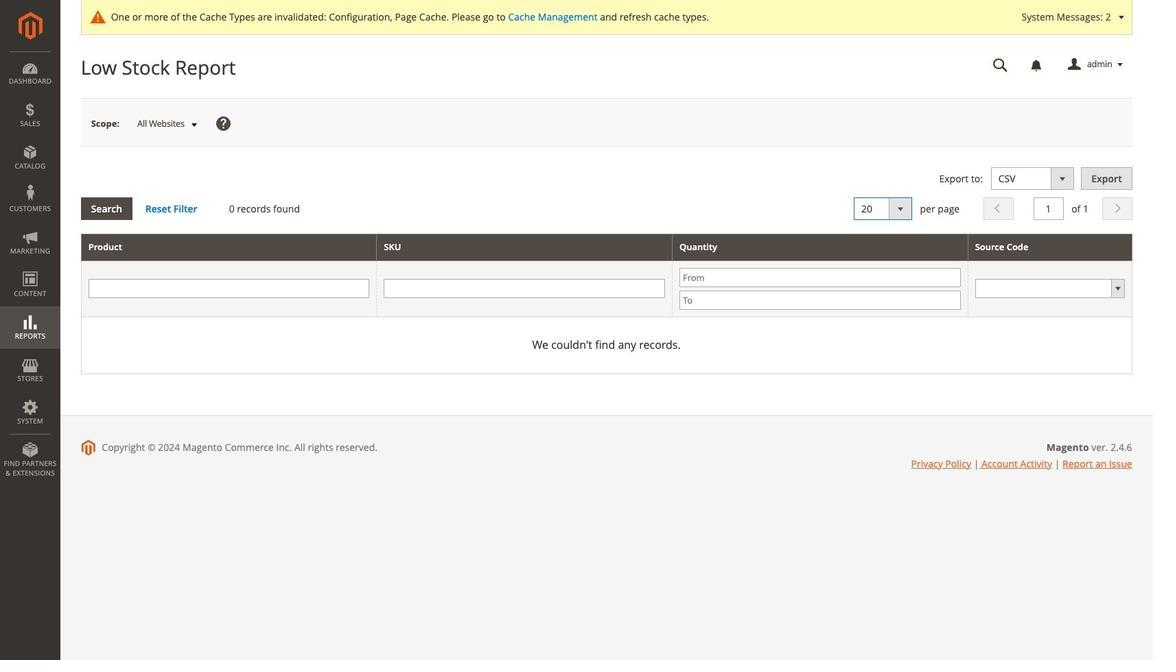 Task type: locate. For each thing, give the bounding box(es) containing it.
From text field
[[680, 268, 961, 288]]

To text field
[[680, 291, 961, 310]]

None text field
[[1033, 198, 1064, 220], [88, 280, 369, 299], [384, 280, 665, 299], [1033, 198, 1064, 220], [88, 280, 369, 299], [384, 280, 665, 299]]

magento admin panel image
[[18, 12, 42, 40]]

menu bar
[[0, 51, 60, 485]]



Task type: vqa. For each thing, say whether or not it's contained in the screenshot.
tab list
no



